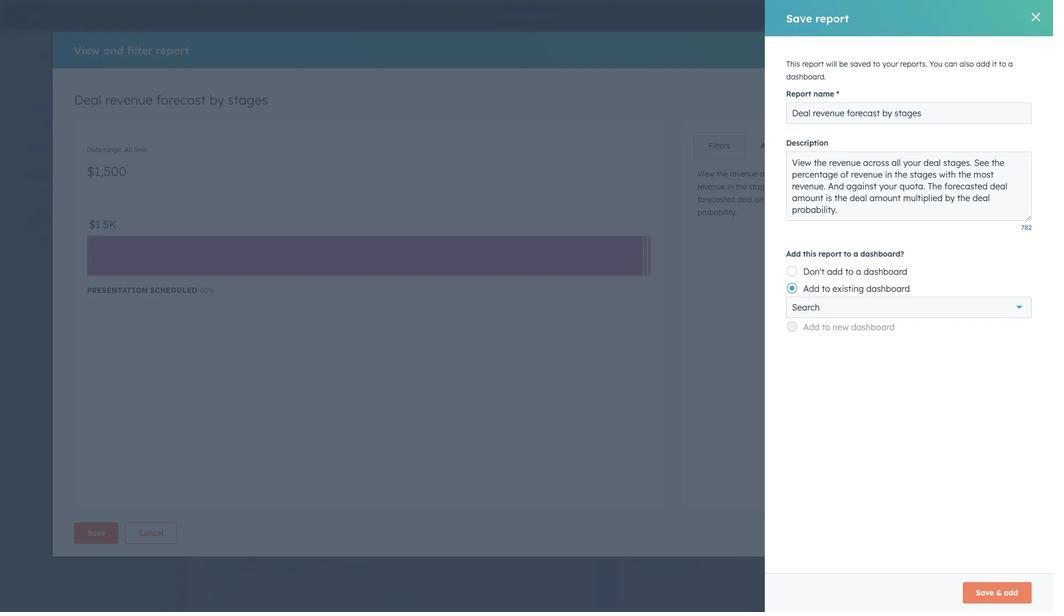 Task type: locate. For each thing, give the bounding box(es) containing it.
1 vertical spatial sources
[[724, 178, 755, 189]]

dashboard for add to new dashboard
[[852, 322, 896, 333]]

results
[[62, 49, 85, 59]]

your
[[883, 59, 899, 69], [795, 169, 811, 179], [902, 182, 917, 192]]

don't add to a dashboard
[[804, 267, 908, 277]]

2 vertical spatial add
[[804, 322, 820, 333]]

0 horizontal spatial amount
[[755, 195, 783, 205]]

most up original at the top right of page
[[688, 155, 714, 169]]

0 horizontal spatial forecast
[[156, 92, 206, 108]]

1 horizontal spatial stages
[[750, 182, 773, 192]]

add down the don't
[[804, 284, 820, 294]]

report right the this
[[819, 249, 842, 259]]

a
[[1009, 59, 1014, 69], [854, 249, 859, 259], [857, 267, 862, 277]]

None checkbox
[[185, 0, 598, 116], [185, 134, 598, 444], [615, 134, 1028, 444], [615, 462, 1028, 613], [185, 0, 598, 116], [185, 134, 598, 444], [615, 134, 1028, 444], [615, 462, 1028, 613]]

see
[[858, 169, 871, 179]]

to down the don't
[[823, 284, 831, 294]]

to right it
[[1000, 59, 1007, 69]]

recently
[[717, 155, 760, 169], [806, 178, 837, 189]]

2 vertical spatial add
[[1005, 589, 1019, 598]]

add to new dashboard
[[804, 322, 896, 333]]

0 horizontal spatial add
[[828, 267, 844, 277]]

1 horizontal spatial save
[[787, 11, 813, 25]]

what are the original sources of my most recently created contacts?
[[637, 178, 912, 189]]

0 horizontal spatial your
[[795, 169, 811, 179]]

1 vertical spatial dashboard
[[867, 284, 911, 294]]

presentation scheduled button
[[87, 284, 198, 297]]

contacts for contacts created
[[237, 278, 272, 286]]

1 horizontal spatial forecast
[[711, 483, 754, 497]]

2 vertical spatial dashboard
[[852, 322, 896, 333]]

date
[[87, 146, 102, 154], [637, 229, 652, 237], [207, 557, 221, 565], [637, 557, 652, 565]]

existing
[[833, 284, 865, 294]]

add down add this report to a dashboard?
[[828, 267, 844, 277]]

about link
[[746, 133, 798, 159]]

will
[[827, 59, 838, 69]]

0 horizontal spatial recently
[[717, 155, 760, 169]]

0 vertical spatial filters
[[48, 143, 69, 152]]

1 horizontal spatial recently
[[806, 178, 837, 189]]

all
[[125, 146, 132, 154], [686, 203, 694, 211], [244, 557, 252, 565], [675, 557, 682, 565]]

your right all
[[795, 169, 811, 179]]

report
[[530, 8, 561, 22], [816, 11, 850, 25], [156, 44, 189, 57], [803, 59, 825, 69], [819, 249, 842, 259]]

of left with
[[758, 178, 766, 189]]

filters inside button
[[48, 143, 69, 152]]

view left and
[[74, 44, 100, 57]]

0 horizontal spatial much
[[227, 506, 249, 517]]

0 vertical spatial add
[[977, 59, 991, 69]]

2 horizontal spatial of
[[928, 169, 936, 179]]

&
[[997, 589, 1003, 598]]

sources down the contacts most recently created by source
[[724, 178, 755, 189]]

add
[[977, 59, 991, 69], [828, 267, 844, 277], [1005, 589, 1019, 598]]

0 vertical spatial stages
[[228, 92, 268, 108]]

page section element
[[0, 0, 1054, 30]]

select button
[[26, 229, 159, 250]]

(13) filters selected
[[32, 187, 107, 198]]

i
[[732, 506, 735, 517]]

much for how much revenue am i likely to close from my open deals?
[[657, 506, 680, 517]]

much
[[227, 506, 249, 517], [657, 506, 680, 517]]

amount down the what are the original sources of my most recently created contacts? at the top of page
[[755, 195, 783, 205]]

report for save report
[[816, 11, 850, 25]]

clear
[[26, 143, 45, 152]]

report inside dialog
[[156, 44, 189, 57]]

0 horizontal spatial save
[[87, 529, 105, 538]]

to right "compared"
[[374, 506, 383, 517]]

1 vertical spatial $1,500
[[802, 574, 842, 590]]

report inside page section element
[[530, 8, 561, 22]]

None checkbox
[[615, 0, 1028, 116], [185, 462, 598, 613], [615, 0, 1028, 116], [185, 462, 598, 613]]

select
[[32, 234, 56, 245]]

2 much from the left
[[657, 506, 680, 517]]

2 vertical spatial save
[[977, 589, 995, 598]]

am
[[716, 506, 729, 517]]

0 horizontal spatial sources
[[46, 168, 74, 178]]

2 vertical spatial a
[[857, 267, 862, 277]]

0 vertical spatial dashboard
[[864, 267, 908, 277]]

add this report to a dashboard? element
[[787, 263, 1033, 335], [787, 280, 1033, 318]]

85
[[51, 49, 60, 59]]

contacts for contacts
[[644, 203, 672, 211]]

it
[[993, 59, 998, 69]]

my
[[768, 178, 781, 189], [385, 506, 397, 517], [815, 506, 828, 517]]

to up don't add to a dashboard
[[844, 249, 852, 259]]

dashboard right new
[[852, 322, 896, 333]]

contacts most recently created by source
[[637, 155, 859, 169]]

1 horizontal spatial $1,500
[[802, 574, 842, 590]]

view and filter report
[[74, 44, 189, 57]]

0 vertical spatial view
[[74, 44, 100, 57]]

contacts left worked
[[479, 278, 514, 286]]

0 vertical spatial $1,500
[[87, 163, 127, 179]]

1 vertical spatial interactive chart image
[[637, 238, 1006, 412]]

save for save
[[87, 529, 105, 538]]

of right 15
[[42, 49, 49, 59]]

your left reports.
[[883, 59, 899, 69]]

add down search
[[804, 322, 820, 333]]

name
[[814, 89, 835, 99]]

1 horizontal spatial date range: all time
[[207, 557, 267, 565]]

0 vertical spatial add
[[787, 249, 802, 259]]

data sources
[[26, 168, 74, 178]]

0 horizontal spatial deal revenue forecast by stages
[[74, 92, 268, 108]]

2 vertical spatial your
[[902, 182, 917, 192]]

date range: in the last 30 days
[[637, 229, 731, 237]]

add right '&'
[[1005, 589, 1019, 598]]

to up existing
[[846, 267, 854, 277]]

0 vertical spatial deal
[[74, 92, 102, 108]]

my right from
[[815, 506, 828, 517]]

contacts for contacts worked
[[479, 278, 514, 286]]

contacts right 60%
[[237, 278, 272, 286]]

a up don't add to a dashboard
[[854, 249, 859, 259]]

report right create
[[530, 8, 561, 22]]

1-
[[26, 49, 32, 59]]

0 vertical spatial sources
[[46, 168, 74, 178]]

to left new
[[823, 322, 831, 333]]

2 vertical spatial created
[[274, 278, 304, 286]]

2 horizontal spatial save
[[977, 589, 995, 598]]

report inside this report will be saved to your reports. you can also add it to a dashboard.
[[803, 59, 825, 69]]

the
[[717, 169, 728, 179], [873, 169, 884, 179], [676, 178, 689, 189], [736, 182, 748, 192], [792, 182, 803, 192], [792, 195, 804, 205], [900, 195, 911, 205], [683, 229, 693, 237]]

0 horizontal spatial $1,500
[[87, 163, 127, 179]]

filters right the (13)
[[48, 187, 71, 198]]

2 add this report to a dashboard? element from the top
[[787, 280, 1033, 318]]

dialog
[[53, 32, 1001, 557]]

view inside view the revenue across all your deal stages. see the percentage of revenue in the stages with the most revenue. and against your quota. the forecasted deal amount is the deal amount multiplied by the deal probability.
[[698, 169, 715, 179]]

2 how from the left
[[637, 506, 655, 517]]

my left goal?
[[385, 506, 397, 517]]

my left all
[[768, 178, 781, 189]]

2 horizontal spatial created
[[840, 178, 871, 189]]

the
[[944, 182, 957, 192]]

1 vertical spatial view
[[698, 169, 715, 179]]

a right it
[[1009, 59, 1014, 69]]

recently down "filters"
[[717, 155, 760, 169]]

0 vertical spatial recently
[[717, 155, 760, 169]]

and
[[103, 44, 124, 57]]

0 vertical spatial a
[[1009, 59, 1014, 69]]

filters inside popup button
[[48, 187, 71, 198]]

filters for (13)
[[48, 187, 71, 198]]

contacts worked
[[479, 278, 546, 286]]

(13) filters selected button
[[26, 182, 159, 203]]

most left the revenue.
[[805, 182, 823, 192]]

clear filters button
[[26, 141, 69, 154]]

how for how much revenue am i likely to close from my open deals?
[[637, 506, 655, 517]]

contacts left the assigned
[[355, 278, 391, 286]]

your inside this report will be saved to your reports. you can also add it to a dashboard.
[[883, 59, 899, 69]]

report for create report
[[530, 8, 561, 22]]

contacts up are
[[637, 155, 684, 169]]

sources up (13) filters selected
[[46, 168, 74, 178]]

0 horizontal spatial deal
[[74, 92, 102, 108]]

from
[[794, 506, 813, 517]]

add left the this
[[787, 249, 802, 259]]

how much revenue has closed compared to my goal?
[[207, 506, 422, 517]]

save button
[[74, 523, 119, 544]]

dashboard for add to existing dashboard
[[867, 284, 911, 294]]

report up will
[[816, 11, 850, 25]]

recently down source
[[806, 178, 837, 189]]

dialog containing deal revenue forecast by stages
[[53, 32, 1001, 557]]

contacts for contacts most recently created by source
[[637, 155, 684, 169]]

contacts?
[[873, 178, 912, 189]]

close
[[771, 506, 791, 517]]

1 horizontal spatial how
[[637, 506, 655, 517]]

dashboard down dashboard?
[[864, 267, 908, 277]]

2 vertical spatial interactive chart image
[[207, 566, 576, 613]]

2 horizontal spatial your
[[902, 182, 917, 192]]

0 horizontal spatial time
[[134, 146, 147, 154]]

deal
[[74, 92, 102, 108], [637, 483, 661, 497]]

your down percentage
[[902, 182, 917, 192]]

view for view the revenue across all your deal stages. see the percentage of revenue in the stages with the most revenue. and against your quota. the forecasted deal amount is the deal amount multiplied by the deal probability.
[[698, 169, 715, 179]]

$1,500
[[87, 163, 127, 179], [802, 574, 842, 590]]

multiplied
[[852, 195, 887, 205]]

with
[[775, 182, 790, 192]]

dashboard up search popup button
[[867, 284, 911, 294]]

this
[[804, 249, 817, 259]]

tab list
[[694, 132, 799, 159]]

1 vertical spatial add
[[804, 284, 820, 294]]

1 vertical spatial recently
[[806, 178, 837, 189]]

1 horizontal spatial deal revenue forecast by stages
[[637, 483, 809, 497]]

report name
[[787, 89, 835, 99]]

can
[[945, 59, 958, 69]]

report up dashboard.
[[803, 59, 825, 69]]

1 vertical spatial forecast
[[711, 483, 754, 497]]

goal?
[[400, 506, 422, 517]]

1 how from the left
[[207, 506, 225, 517]]

you
[[930, 59, 943, 69]]

Search search field
[[26, 71, 159, 92]]

of up quota.
[[928, 169, 936, 179]]

1 vertical spatial add
[[828, 267, 844, 277]]

1 horizontal spatial much
[[657, 506, 680, 517]]

across
[[760, 169, 783, 179]]

this report will be saved to your reports. you can also add it to a dashboard.
[[787, 59, 1014, 82]]

most
[[688, 155, 714, 169], [783, 178, 803, 189], [805, 182, 823, 192]]

0 horizontal spatial my
[[385, 506, 397, 517]]

2 horizontal spatial most
[[805, 182, 823, 192]]

1 much from the left
[[227, 506, 249, 517]]

1 vertical spatial deal
[[637, 483, 661, 497]]

2 vertical spatial stages
[[774, 483, 809, 497]]

Description text field
[[787, 152, 1033, 221]]

2 horizontal spatial add
[[1005, 589, 1019, 598]]

percentage
[[886, 169, 926, 179]]

1-15 of 85 results
[[26, 49, 85, 59]]

1 vertical spatial filters
[[48, 187, 71, 198]]

interactive chart image
[[207, 0, 576, 84], [637, 238, 1006, 412], [207, 566, 576, 613]]

1 add this report to a dashboard? element from the top
[[787, 263, 1033, 335]]

1 amount from the left
[[755, 195, 783, 205]]

selected
[[73, 187, 107, 198]]

a up add to existing dashboard
[[857, 267, 862, 277]]

how much revenue am i likely to close from my open deals?
[[637, 506, 878, 517]]

contacts down are
[[644, 203, 672, 211]]

how for how much revenue has closed compared to my goal?
[[207, 506, 225, 517]]

filters right clear at left
[[48, 143, 69, 152]]

1 vertical spatial your
[[795, 169, 811, 179]]

1 horizontal spatial view
[[698, 169, 715, 179]]

most up is
[[783, 178, 803, 189]]

date range: all time
[[87, 146, 147, 154], [207, 557, 267, 565], [637, 557, 697, 565]]

0 horizontal spatial of
[[42, 49, 49, 59]]

0 vertical spatial save
[[787, 11, 813, 25]]

30
[[707, 229, 714, 237]]

0 vertical spatial interactive chart image
[[207, 0, 576, 84]]

1 horizontal spatial created
[[764, 155, 804, 169]]

be
[[840, 59, 849, 69]]

0 vertical spatial deal revenue forecast by stages
[[74, 92, 268, 108]]

report right filter
[[156, 44, 189, 57]]

create
[[493, 8, 527, 22]]

1 horizontal spatial add
[[977, 59, 991, 69]]

to right saved
[[874, 59, 881, 69]]

add for add to existing dashboard
[[804, 284, 820, 294]]

view up forecasted
[[698, 169, 715, 179]]

1 vertical spatial stages
[[750, 182, 773, 192]]

in
[[675, 229, 681, 237]]

add left it
[[977, 59, 991, 69]]

deal revenue forecast by stages
[[74, 92, 268, 108], [637, 483, 809, 497]]

0 horizontal spatial how
[[207, 506, 225, 517]]

1 vertical spatial save
[[87, 529, 105, 538]]

2 horizontal spatial date range: all time
[[637, 557, 697, 565]]

0 horizontal spatial stages
[[228, 92, 268, 108]]

0 vertical spatial your
[[883, 59, 899, 69]]

0 vertical spatial created
[[764, 155, 804, 169]]

1 horizontal spatial amount
[[823, 195, 850, 205]]

amount down the revenue.
[[823, 195, 850, 205]]

1 horizontal spatial your
[[883, 59, 899, 69]]

0 horizontal spatial created
[[274, 278, 304, 286]]

by
[[210, 92, 224, 108], [808, 155, 821, 169], [889, 195, 898, 205], [758, 483, 771, 497]]

2 horizontal spatial my
[[815, 506, 828, 517]]

last
[[694, 229, 705, 237]]

original
[[692, 178, 722, 189]]

deal right forecasted
[[738, 195, 753, 205]]

0 horizontal spatial view
[[74, 44, 100, 57]]



Task type: vqa. For each thing, say whether or not it's contained in the screenshot.
Integrations button
no



Task type: describe. For each thing, give the bounding box(es) containing it.
tab list containing filters
[[694, 132, 799, 159]]

add inside button
[[1005, 589, 1019, 598]]

also
[[960, 59, 975, 69]]

don't
[[804, 267, 825, 277]]

filter
[[127, 44, 153, 57]]

clear filters
[[26, 143, 69, 152]]

1 horizontal spatial most
[[783, 178, 803, 189]]

has
[[286, 506, 300, 517]]

report
[[787, 89, 812, 99]]

description
[[787, 138, 829, 148]]

1 vertical spatial a
[[854, 249, 859, 259]]

much for how much revenue has closed compared to my goal?
[[227, 506, 249, 517]]

create report
[[493, 8, 561, 22]]

days
[[716, 229, 731, 237]]

presentation
[[87, 286, 148, 295]]

save for save report
[[787, 11, 813, 25]]

to right likely at the bottom
[[760, 506, 768, 517]]

this
[[787, 59, 801, 69]]

source
[[824, 155, 859, 169]]

view the revenue across all your deal stages. see the percentage of revenue in the stages with the most revenue. and against your quota. the forecasted deal amount is the deal amount multiplied by the deal probability.
[[698, 169, 957, 217]]

add this report to a dashboard? element containing don't add to a dashboard
[[787, 263, 1033, 335]]

dashboard.
[[787, 72, 827, 82]]

about
[[761, 141, 783, 151]]

exit
[[24, 10, 38, 20]]

1 vertical spatial created
[[840, 178, 871, 189]]

save for save & add
[[977, 589, 995, 598]]

1 vertical spatial deal revenue forecast by stages
[[637, 483, 809, 497]]

782
[[1022, 224, 1033, 232]]

deal left stages. at the top of page
[[813, 169, 828, 179]]

revenue.
[[825, 182, 855, 192]]

saved
[[851, 59, 872, 69]]

search
[[793, 302, 820, 313]]

60%
[[200, 286, 215, 295]]

filter
[[37, 119, 57, 128]]

stages.
[[830, 169, 856, 179]]

0 horizontal spatial date range: all time
[[87, 146, 147, 154]]

assigned
[[393, 278, 428, 286]]

worked
[[516, 278, 546, 286]]

filters for clear
[[48, 143, 69, 152]]

all
[[785, 169, 793, 179]]

likely
[[738, 506, 758, 517]]

0 horizontal spatial most
[[688, 155, 714, 169]]

websites
[[696, 203, 724, 211]]

1 horizontal spatial sources
[[724, 178, 755, 189]]

interactive chart image for contacts most recently created by source
[[637, 238, 1006, 412]]

add to existing dashboard
[[804, 284, 911, 294]]

(13)
[[32, 187, 46, 198]]

of inside view the revenue across all your deal stages. see the percentage of revenue in the stages with the most revenue. and against your quota. the forecasted deal amount is the deal amount multiplied by the deal probability.
[[928, 169, 936, 179]]

filters
[[709, 141, 731, 151]]

cancel button
[[125, 523, 177, 544]]

save report
[[787, 11, 850, 25]]

contacts assigned
[[355, 278, 428, 286]]

add for add this report to a dashboard?
[[787, 249, 802, 259]]

filters link
[[694, 133, 746, 159]]

add for add to new dashboard
[[804, 322, 820, 333]]

2 horizontal spatial time
[[684, 557, 697, 565]]

add this report to a dashboard?
[[787, 249, 905, 259]]

deal right is
[[806, 195, 821, 205]]

reports.
[[901, 59, 928, 69]]

frequency: monthly
[[278, 557, 337, 565]]

2 horizontal spatial stages
[[774, 483, 809, 497]]

deal down quota.
[[913, 195, 928, 205]]

contacts for contacts assigned
[[355, 278, 391, 286]]

forecasted
[[698, 195, 736, 205]]

interactive chart image for how much revenue has closed compared to my goal?
[[207, 566, 576, 613]]

add this report to a dashboard? element containing add to existing dashboard
[[787, 280, 1033, 318]]

visualization
[[26, 215, 73, 225]]

stages inside view the revenue across all your deal stages. see the percentage of revenue in the stages with the most revenue. and against your quota. the forecasted deal amount is the deal amount multiplied by the deal probability.
[[750, 182, 773, 192]]

what
[[637, 178, 659, 189]]

1 horizontal spatial my
[[768, 178, 781, 189]]

close image
[[1033, 13, 1041, 21]]

data
[[26, 168, 44, 178]]

15
[[32, 49, 40, 59]]

2 amount from the left
[[823, 195, 850, 205]]

compared
[[331, 506, 372, 517]]

quota.
[[919, 182, 942, 192]]

search button
[[787, 297, 1033, 318]]

contacts created
[[237, 278, 304, 286]]

new
[[833, 322, 849, 333]]

are
[[661, 178, 674, 189]]

filter templates
[[37, 119, 96, 128]]

most inside view the revenue across all your deal stages. see the percentage of revenue in the stages with the most revenue. and against your quota. the forecasted deal amount is the deal amount multiplied by the deal probability.
[[805, 182, 823, 192]]

by inside view the revenue across all your deal stages. see the percentage of revenue in the stages with the most revenue. and against your quota. the forecasted deal amount is the deal amount multiplied by the deal probability.
[[889, 195, 898, 205]]

monthly
[[313, 557, 337, 565]]

1 horizontal spatial time
[[253, 557, 267, 565]]

and
[[857, 182, 871, 192]]

a inside this report will be saved to your reports. you can also add it to a dashboard.
[[1009, 59, 1014, 69]]

all websites
[[686, 203, 724, 211]]

exit link
[[11, 4, 51, 26]]

1 horizontal spatial deal
[[637, 483, 661, 497]]

save & add
[[977, 589, 1019, 598]]

report for this report will be saved to your reports. you can also add it to a dashboard.
[[803, 59, 825, 69]]

cancel
[[139, 529, 163, 538]]

open
[[830, 506, 850, 517]]

closed
[[303, 506, 328, 517]]

is
[[785, 195, 790, 205]]

view for view and filter report
[[74, 44, 100, 57]]

against
[[873, 182, 899, 192]]

Report name text field
[[787, 103, 1033, 124]]

1 horizontal spatial of
[[758, 178, 766, 189]]

save & add button
[[963, 583, 1033, 604]]

deals?
[[853, 506, 878, 517]]

0 vertical spatial forecast
[[156, 92, 206, 108]]

add inside this report will be saved to your reports. you can also add it to a dashboard.
[[977, 59, 991, 69]]

probability.
[[698, 208, 738, 217]]

templates
[[59, 119, 96, 128]]



